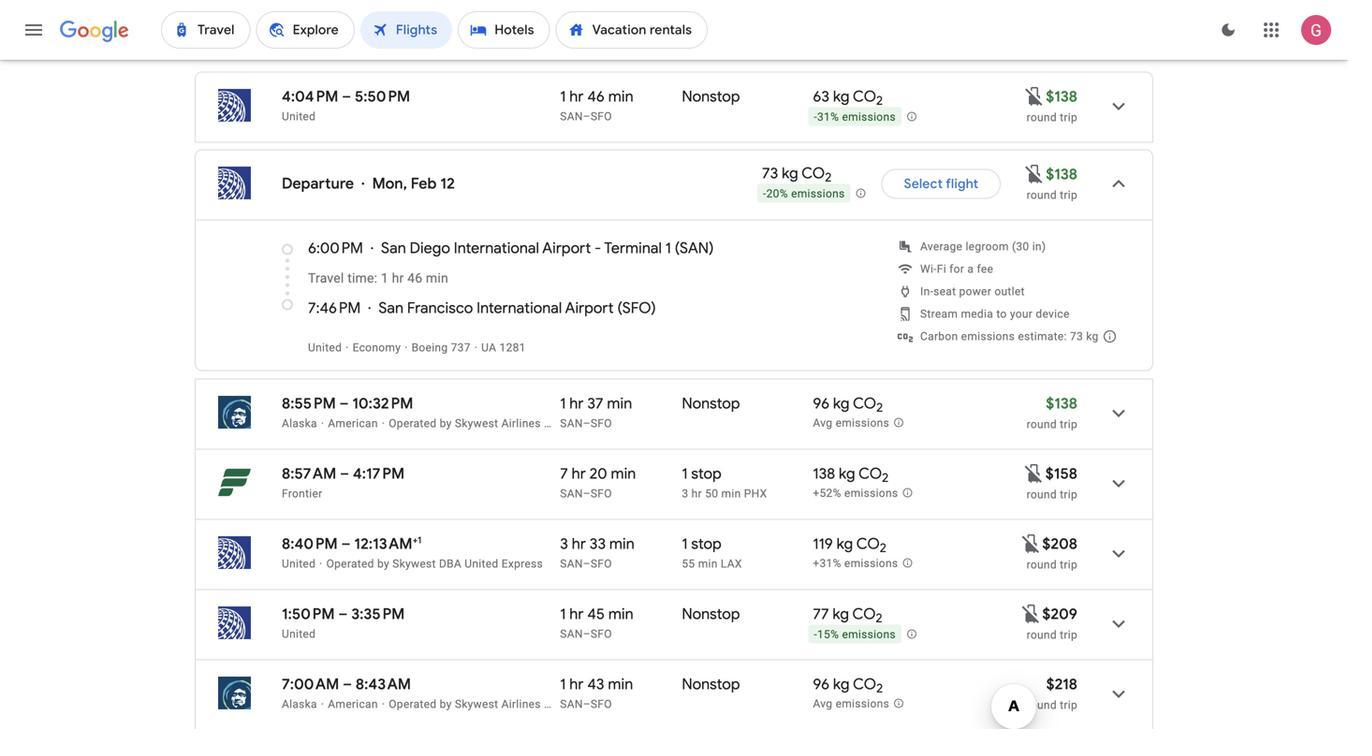 Task type: describe. For each thing, give the bounding box(es) containing it.
min for 1 hr 45 min
[[608, 605, 634, 624]]

flight details. leaves san diego international airport - terminal 1 at 1:50 pm on monday, february 12 and arrives at san francisco international airport at 3:35 pm on monday, february 12. image
[[1096, 601, 1141, 646]]

round trip for 119
[[1027, 558, 1078, 572]]

in-
[[920, 285, 933, 298]]

208 US dollars text field
[[1042, 535, 1078, 554]]

trip inside $138 round trip
[[1060, 418, 1078, 431]]

nonstop flight. element for 1 hr 37 min
[[682, 394, 740, 416]]

– inside 1 hr 43 min san – sfo
[[583, 698, 591, 711]]

san right terminal
[[680, 239, 709, 258]]

8:57 am
[[282, 464, 336, 484]]

5 trip from the top
[[1060, 558, 1078, 572]]

united down 8:40 pm
[[282, 557, 316, 571]]

total duration 1 hr 37 min. element
[[560, 394, 682, 416]]

co inside 73 kg co 2
[[802, 164, 825, 183]]

1 vertical spatial 46
[[407, 271, 422, 286]]

7:00 am
[[282, 675, 339, 694]]

– inside 1:50 pm – 3:35 pm united
[[338, 605, 348, 624]]

1 for 43
[[560, 675, 566, 694]]

min for 1 stop
[[698, 557, 718, 571]]

2 trip from the top
[[1060, 189, 1078, 202]]

hr for 1 hr 43 min
[[569, 675, 584, 694]]

50
[[705, 487, 718, 500]]

1 hr 37 min san – sfo
[[560, 394, 632, 430]]

united right dba
[[465, 557, 498, 571]]

min inside "1 stop 3 hr 50 min phx"
[[721, 487, 741, 500]]

20%
[[766, 187, 788, 200]]

43
[[587, 675, 604, 694]]

3 hr 33 min san – sfo
[[560, 535, 635, 571]]

boeing
[[412, 341, 448, 354]]

1:50 pm – 3:35 pm united
[[282, 605, 405, 641]]

1 for 37
[[560, 394, 566, 413]]

+31%
[[813, 557, 841, 570]]

travel time: 1 hr 46 min
[[308, 271, 448, 286]]

min for 3 hr 33 min
[[609, 535, 635, 554]]

hr for 7 hr 20 min
[[572, 464, 586, 484]]

emissions down 73 kg co 2 at the top of page
[[791, 187, 845, 200]]

san for 1 hr 46 min
[[560, 110, 583, 123]]

mon, feb 12
[[372, 174, 455, 193]]

209 US dollars text field
[[1042, 605, 1078, 624]]

round trip for 63
[[1027, 111, 1078, 124]]

1 stop flight. element for 7 hr 20 min
[[682, 464, 722, 486]]

+
[[413, 535, 418, 546]]

- for 73
[[763, 187, 766, 200]]

96 kg co 2 for $138
[[813, 394, 883, 416]]

73 kg co 2
[[762, 164, 832, 185]]

-15% emissions
[[814, 628, 896, 641]]

$218
[[1046, 675, 1078, 694]]

1 inside 8:40 pm – 12:13 am + 1
[[418, 535, 422, 546]]

+52%
[[813, 487, 841, 500]]

flight details. leaves san diego international airport - terminal 1 at 8:57 am on monday, february 12 and arrives at san francisco international airport at 4:17 pm on monday, february 12. image
[[1096, 461, 1141, 506]]

kg right estimate:
[[1086, 330, 1099, 343]]

- for 63
[[814, 111, 817, 124]]

diego
[[410, 239, 450, 258]]

flight details. leaves san diego international airport - terminal 1 at 8:55 pm on monday, february 12 and arrives at san francisco international airport at 10:32 pm on monday, february 12. image
[[1096, 391, 1141, 436]]

flight
[[946, 176, 979, 192]]

emissions down 119 kg co 2
[[844, 557, 898, 570]]

layover (1 of 1) is a 3 hr 50 min layover at phoenix sky harbor international airport in phoenix. element
[[682, 486, 804, 501]]

this price for this flight doesn't include overhead bin access. if you need a carry-on bag, use the bags filter to update prices. image for $158
[[1023, 462, 1045, 485]]

10:32 pm
[[352, 394, 413, 413]]

2 for 1 hr 46 min
[[876, 93, 883, 109]]

1:50 pm
[[282, 605, 335, 624]]

device
[[1036, 308, 1070, 321]]

31%
[[817, 111, 839, 124]]

san for 1 hr 43 min
[[560, 698, 583, 711]]

2 for 1 hr 43 min
[[876, 681, 883, 697]]

by for 8:43 am
[[440, 698, 452, 711]]

 image down 8:55 pm text field
[[321, 417, 324, 430]]

stream media to your device
[[920, 308, 1070, 321]]

emissions up 138 kg co 2
[[836, 417, 889, 430]]

0 vertical spatial (
[[675, 239, 680, 258]]

158 US dollars text field
[[1045, 464, 1078, 484]]

12:13 am
[[354, 535, 413, 554]]

united inside 1:50 pm – 3:35 pm united
[[282, 628, 316, 641]]

kg inside 73 kg co 2
[[782, 164, 798, 183]]

nonstop for 1 hr 45 min
[[682, 605, 740, 624]]

departure
[[282, 174, 354, 193]]

kg for 1 hr 46 min
[[833, 87, 850, 106]]

select flight
[[904, 176, 979, 192]]

for
[[949, 263, 964, 276]]

min for 1 hr 37 min
[[607, 394, 632, 413]]

63 kg co 2
[[813, 87, 883, 109]]

airport for -
[[542, 239, 591, 258]]

2 138 us dollars text field from the top
[[1046, 394, 1078, 413]]

leaves san diego international airport - terminal 1 at 8:57 am on monday, february 12 and arrives at san francisco international airport at 4:17 pm on monday, february 12. element
[[282, 464, 405, 484]]

Departure time: 8:57 AM. text field
[[282, 464, 336, 484]]

alaska down 43
[[559, 698, 595, 711]]

1 stop flight. element for 3 hr 33 min
[[682, 535, 722, 557]]

operated by skywest airlines as alaska skywest for 1 hr 37 min
[[389, 417, 643, 430]]

average legroom (30 in)
[[920, 240, 1046, 253]]

- for 77
[[814, 628, 817, 641]]

in-seat power outlet
[[920, 285, 1025, 298]]

outlet
[[995, 285, 1025, 298]]

$158
[[1045, 464, 1078, 484]]

international for diego
[[454, 239, 539, 258]]

1 stop 3 hr 50 min phx
[[682, 464, 767, 500]]

Departure time: 6:00 PM. text field
[[308, 239, 363, 258]]

round trip for 138
[[1027, 488, 1078, 501]]

skywest for 8:43 am
[[455, 698, 498, 711]]

$209
[[1042, 605, 1078, 624]]

– inside 8:57 am – 4:17 pm frontier
[[340, 464, 349, 484]]

international for francisco
[[477, 299, 562, 318]]

as for 1 hr 37 min
[[544, 417, 556, 430]]

1 hr 43 min san – sfo
[[560, 675, 633, 711]]

$138 for 138 us dollars text box
[[1046, 165, 1078, 184]]

1 for 45
[[560, 605, 566, 624]]

travel
[[308, 271, 344, 286]]

other departing flights
[[195, 37, 396, 61]]

119
[[813, 535, 833, 554]]

Departure time: 7:00 AM. text field
[[282, 675, 339, 694]]

– inside 4:04 pm – 5:50 pm united
[[342, 87, 351, 106]]

6:00 pm
[[308, 239, 363, 258]]

leaves san diego international airport - terminal 1 at 7:00 am on monday, february 12 and arrives at san francisco international airport at 8:43 am on monday, february 12. element
[[282, 675, 411, 694]]

7:00 am – 8:43 am
[[282, 675, 411, 694]]

$208
[[1042, 535, 1078, 554]]

1 hr 45 min san – sfo
[[560, 605, 634, 641]]

your
[[1010, 308, 1033, 321]]

8:43 am
[[356, 675, 411, 694]]

Arrival time: 10:32 PM. text field
[[352, 394, 413, 413]]

skywest for 1 hr 37 min
[[598, 417, 643, 430]]

12
[[440, 174, 455, 193]]

3 inside 3 hr 33 min san – sfo
[[560, 535, 568, 554]]

feb
[[411, 174, 437, 193]]

hr inside "1 stop 3 hr 50 min phx"
[[692, 487, 702, 500]]

united down '7:46 pm' text field
[[308, 341, 342, 354]]

nonstop for 1 hr 37 min
[[682, 394, 740, 413]]

alaska down 8:55 pm
[[282, 417, 317, 430]]

flight details. leaves san diego international airport - terminal 1 at 8:40 pm on monday, february 12 and arrives at san francisco international airport at 12:13 am on tuesday, february 13. image
[[1096, 531, 1141, 576]]

hr for 3 hr 33 min
[[572, 535, 586, 554]]

hr for 1 hr 46 min
[[569, 87, 584, 106]]

this price for this flight doesn't include overhead bin access. if you need a carry-on bag, use the bags filter to update prices. image for $208
[[1020, 532, 1042, 555]]

1 vertical spatial  image
[[321, 698, 324, 711]]

73 inside 73 kg co 2
[[762, 164, 778, 183]]

5 round from the top
[[1027, 558, 1057, 572]]

layover (1 of 1) is a 55 min layover at los angeles international airport in los angeles. element
[[682, 557, 804, 572]]

flight details. leaves san diego international airport - terminal 1 at 4:04 pm on monday, february 12 and arrives at san francisco international airport at 5:50 pm on monday, february 12. image
[[1096, 84, 1141, 129]]

min for 1 hr 43 min
[[608, 675, 633, 694]]

63
[[813, 87, 830, 106]]

 image up travel time: 1 hr 46 min
[[371, 239, 374, 258]]

kg for 1 hr 45 min
[[833, 605, 849, 624]]

dba
[[439, 557, 462, 571]]

stop for 7 hr 20 min
[[691, 464, 722, 484]]

2 for 1 hr 45 min
[[876, 611, 882, 626]]

7:46 pm
[[308, 299, 361, 318]]

4:04 pm – 5:50 pm united
[[282, 87, 410, 123]]

+52% emissions
[[813, 487, 898, 500]]

avg emissions for $218
[[813, 698, 889, 711]]

nonstop for 1 hr 43 min
[[682, 675, 740, 694]]

operated for 10:32 pm
[[389, 417, 437, 430]]

8:40 pm – 12:13 am + 1
[[282, 535, 422, 554]]

96 kg co 2 for $218
[[813, 675, 883, 697]]

carbon emissions estimate: 73 kg
[[920, 330, 1099, 343]]

san diego international airport - terminal 1 ( san )
[[381, 239, 714, 258]]

emissions down 77 kg co 2
[[842, 628, 896, 641]]

1 horizontal spatial )
[[709, 239, 714, 258]]

6 round from the top
[[1027, 629, 1057, 642]]

a
[[967, 263, 974, 276]]

1 stop 55 min lax
[[682, 535, 742, 571]]

select
[[904, 176, 943, 192]]

2 for 1 hr 37 min
[[876, 400, 883, 416]]

skywest for 1 hr 43 min
[[598, 698, 643, 711]]

77
[[813, 605, 829, 624]]

mon,
[[372, 174, 407, 193]]

change appearance image
[[1206, 7, 1251, 52]]

kg for 3 hr 33 min
[[837, 535, 853, 554]]

operated by skywest airlines as alaska skywest for 1 hr 43 min
[[389, 698, 643, 711]]

kg for 1 hr 43 min
[[833, 675, 850, 694]]

this price for this flight doesn't include overhead bin access. if you need a carry-on bag, use the bags filter to update prices. image for $138
[[1023, 163, 1046, 185]]

min for 7 hr 20 min
[[611, 464, 636, 484]]

-31% emissions
[[814, 111, 896, 124]]

2 round from the top
[[1027, 189, 1057, 202]]

45
[[587, 605, 605, 624]]

terminal
[[604, 239, 662, 258]]

Arrival time: 3:35 PM. text field
[[351, 605, 405, 624]]

 image down 10:32 pm text box
[[382, 417, 385, 430]]

1 vertical spatial )
[[651, 299, 656, 318]]

emissions down 138 kg co 2
[[844, 487, 898, 500]]

2 inside 73 kg co 2
[[825, 170, 832, 185]]

this price for this flight doesn't include overhead bin access. if you need a carry-on bag, use the bags filter to update prices. image
[[1023, 85, 1046, 107]]

airlines for 1 hr 37 min
[[501, 417, 541, 430]]

san for san diego international airport - terminal 1 ( san )
[[381, 239, 406, 258]]

time:
[[347, 271, 378, 286]]

+31% emissions
[[813, 557, 898, 570]]

fee
[[977, 263, 993, 276]]

0 vertical spatial  image
[[474, 341, 478, 354]]

flight details. leaves san diego international airport - terminal 1 at 7:00 am on monday, february 12 and arrives at san francisco international airport at 8:43 am on monday, february 12. image
[[1096, 672, 1141, 717]]

5:50 pm
[[355, 87, 410, 106]]

in)
[[1032, 240, 1046, 253]]

1 for 55
[[682, 535, 688, 554]]

2 for 3 hr 33 min
[[880, 540, 886, 556]]

1 vertical spatial by
[[377, 557, 389, 571]]

as for 1 hr 43 min
[[544, 698, 556, 711]]

express
[[502, 557, 543, 571]]

emissions down stream media to your device
[[961, 330, 1015, 343]]

46 inside 1 hr 46 min san – sfo
[[587, 87, 605, 106]]

-20% emissions
[[763, 187, 845, 200]]

flights
[[341, 37, 396, 61]]

wi-
[[920, 263, 937, 276]]

emissions down the 63 kg co 2
[[842, 111, 896, 124]]



Task type: vqa. For each thing, say whether or not it's contained in the screenshot.
Return text field in the right of the page
no



Task type: locate. For each thing, give the bounding box(es) containing it.
san down total duration 1 hr 46 min. element at top
[[560, 110, 583, 123]]

american down leaves san diego international airport - terminal 1 at 7:00 am on monday, february 12 and arrives at san francisco international airport at 8:43 am on monday, february 12. element
[[328, 698, 378, 711]]

sfo inside 3 hr 33 min san – sfo
[[591, 557, 612, 571]]

- left terminal
[[595, 239, 601, 258]]

 image
[[371, 239, 374, 258], [321, 417, 324, 430], [382, 417, 385, 430], [382, 698, 385, 711]]

avg up 138
[[813, 417, 833, 430]]

7 hr 20 min san – sfo
[[560, 464, 636, 500]]

2 vertical spatial operated
[[389, 698, 437, 711]]

as left 1 hr 37 min san – sfo
[[544, 417, 556, 430]]

leaves san diego international airport - terminal 1 at 4:04 pm on monday, february 12 and arrives at san francisco international airport at 5:50 pm on monday, february 12. element
[[282, 87, 410, 106]]

1 as from the top
[[544, 417, 556, 430]]

$218 round trip
[[1027, 675, 1078, 712]]

73 right estimate:
[[1070, 330, 1083, 343]]

119 kg co 2
[[813, 535, 886, 556]]

airlines
[[501, 417, 541, 430], [501, 698, 541, 711]]

hr inside 1 hr 46 min san – sfo
[[569, 87, 584, 106]]

leaves san diego international airport - terminal 1 at 1:50 pm on monday, february 12 and arrives at san francisco international airport at 3:35 pm on monday, february 12. element
[[282, 605, 405, 624]]

skywest down "total duration 1 hr 37 min." element
[[598, 417, 643, 430]]

55
[[682, 557, 695, 571]]

round trip down this price for this flight doesn't include overhead bin access. if you need a carry-on bag, use the bags filter to update prices. icon
[[1027, 111, 1078, 124]]

international up 1281
[[477, 299, 562, 318]]

united down 4:04 pm text field
[[282, 110, 316, 123]]

Departure time: 1:50 PM. text field
[[282, 605, 335, 624]]

8:40 pm
[[282, 535, 338, 554]]

economy
[[353, 341, 401, 354]]

– left 4:17 pm
[[340, 464, 349, 484]]

hr for 1 hr 37 min
[[569, 394, 584, 413]]

by for 10:32 pm
[[440, 417, 452, 430]]

co up -31% emissions
[[853, 87, 876, 106]]

0 vertical spatial 96
[[813, 394, 830, 413]]

– left 8:43 am
[[343, 675, 352, 694]]

0 vertical spatial stop
[[691, 464, 722, 484]]

1 $138 from the top
[[1046, 87, 1078, 106]]

3 nonstop from the top
[[682, 605, 740, 624]]

nonstop for 1 hr 46 min
[[682, 87, 740, 106]]

1
[[560, 87, 566, 106], [665, 239, 671, 258], [381, 271, 388, 286], [560, 394, 566, 413], [682, 464, 688, 484], [418, 535, 422, 546], [682, 535, 688, 554], [560, 605, 566, 624], [560, 675, 566, 694]]

co inside the 63 kg co 2
[[853, 87, 876, 106]]

sfo for 37
[[591, 417, 612, 430]]

5 round trip from the top
[[1027, 629, 1078, 642]]

1 stop flight. element up 55
[[682, 535, 722, 557]]

san down total duration 1 hr 45 min. element
[[560, 628, 583, 641]]

round down $218 text field
[[1027, 699, 1057, 712]]

avg for 1 hr 43 min
[[813, 698, 833, 711]]

2 vertical spatial skywest
[[455, 698, 498, 711]]

– down the 45
[[583, 628, 591, 641]]

sfo for 45
[[591, 628, 612, 641]]

1 vertical spatial 138 us dollars text field
[[1046, 394, 1078, 413]]

0 vertical spatial skywest
[[455, 417, 498, 430]]

min inside 1 hr 45 min san – sfo
[[608, 605, 634, 624]]

round inside the $218 round trip
[[1027, 699, 1057, 712]]

frontier
[[282, 487, 323, 500]]

sfo inside 1 hr 43 min san – sfo
[[591, 698, 612, 711]]

(
[[675, 239, 680, 258], [617, 299, 622, 318]]

nonstop flight. element for 1 hr 46 min
[[682, 87, 740, 109]]

stop inside '1 stop 55 min lax'
[[691, 535, 722, 554]]

4 nonstop from the top
[[682, 675, 740, 694]]

2 american from the top
[[328, 698, 378, 711]]

as left 1 hr 43 min san – sfo
[[544, 698, 556, 711]]

stop up 50
[[691, 464, 722, 484]]

sfo inside the 7 hr 20 min san – sfo
[[591, 487, 612, 500]]

hr
[[569, 87, 584, 106], [392, 271, 404, 286], [569, 394, 584, 413], [572, 464, 586, 484], [692, 487, 702, 500], [572, 535, 586, 554], [569, 605, 584, 624], [569, 675, 584, 694]]

min inside '1 stop 55 min lax'
[[698, 557, 718, 571]]

 image down the 7:00 am
[[321, 698, 324, 711]]

kg for 1 hr 37 min
[[833, 394, 850, 413]]

kg
[[833, 87, 850, 106], [782, 164, 798, 183], [1086, 330, 1099, 343], [833, 394, 850, 413], [839, 464, 855, 484], [837, 535, 853, 554], [833, 605, 849, 624], [833, 675, 850, 694]]

hr inside 3 hr 33 min san – sfo
[[572, 535, 586, 554]]

sfo inside 1 hr 37 min san – sfo
[[591, 417, 612, 430]]

15%
[[817, 628, 839, 641]]

1 vertical spatial skywest
[[598, 698, 643, 711]]

co up -20% emissions
[[802, 164, 825, 183]]

2 as from the top
[[544, 698, 556, 711]]

other
[[195, 37, 247, 61]]

73
[[762, 164, 778, 183], [1070, 330, 1083, 343]]

sfo down terminal
[[622, 299, 651, 318]]

2 1 stop flight. element from the top
[[682, 535, 722, 557]]

Arrival time: 7:46 PM. text field
[[308, 299, 361, 318]]

emissions
[[842, 111, 896, 124], [791, 187, 845, 200], [961, 330, 1015, 343], [836, 417, 889, 430], [844, 487, 898, 500], [844, 557, 898, 570], [842, 628, 896, 641], [836, 698, 889, 711]]

2 vertical spatial by
[[440, 698, 452, 711]]

2 vertical spatial $138
[[1046, 394, 1078, 413]]

8:55 pm – 10:32 pm
[[282, 394, 413, 413]]

1 vertical spatial operated by skywest airlines as alaska skywest
[[389, 698, 643, 711]]

(30
[[1012, 240, 1029, 253]]

7
[[560, 464, 568, 484]]

skywest down 'total duration 1 hr 43 min.' "element" at the bottom of page
[[598, 698, 643, 711]]

2 operated by skywest airlines as alaska skywest from the top
[[389, 698, 643, 711]]

1 stop flight. element up 50
[[682, 464, 722, 486]]

2 96 from the top
[[813, 675, 830, 694]]

san inside 1 hr 37 min san – sfo
[[560, 417, 583, 430]]

1 inside 1 hr 46 min san – sfo
[[560, 87, 566, 106]]

min
[[608, 87, 633, 106], [426, 271, 448, 286], [607, 394, 632, 413], [611, 464, 636, 484], [721, 487, 741, 500], [609, 535, 635, 554], [698, 557, 718, 571], [608, 605, 634, 624], [608, 675, 633, 694]]

san inside 1 hr 46 min san – sfo
[[560, 110, 583, 123]]

leaves san diego international airport - terminal 1 at 8:55 pm on monday, february 12 and arrives at san francisco international airport at 10:32 pm on monday, february 12. element
[[282, 394, 413, 413]]

by
[[440, 417, 452, 430], [377, 557, 389, 571], [440, 698, 452, 711]]

operated for 8:43 am
[[389, 698, 437, 711]]

round down this price for this flight doesn't include overhead bin access. if you need a carry-on bag, use the bags filter to update prices. icon
[[1027, 111, 1057, 124]]

0 vertical spatial as
[[544, 417, 556, 430]]

0 vertical spatial operated by skywest airlines as alaska skywest
[[389, 417, 643, 430]]

avg
[[813, 417, 833, 430], [813, 698, 833, 711]]

4 round trip from the top
[[1027, 558, 1078, 572]]

2 down the -15% emissions
[[876, 681, 883, 697]]

96 for 1 hr 37 min
[[813, 394, 830, 413]]

1 vertical spatial $138
[[1046, 165, 1078, 184]]

skywest for 10:32 pm
[[455, 417, 498, 430]]

0 horizontal spatial  image
[[321, 698, 324, 711]]

trip inside the $218 round trip
[[1060, 699, 1078, 712]]

hr inside 1 hr 37 min san – sfo
[[569, 394, 584, 413]]

1 avg from the top
[[813, 417, 833, 430]]

1 round trip from the top
[[1027, 111, 1078, 124]]

wi-fi for a fee
[[920, 263, 993, 276]]

1 vertical spatial san
[[379, 299, 404, 318]]

0 horizontal spatial )
[[651, 299, 656, 318]]

3 left 50
[[682, 487, 688, 500]]

1 vertical spatial 3
[[560, 535, 568, 554]]

avg down '15%'
[[813, 698, 833, 711]]

seat
[[933, 285, 956, 298]]

1 vertical spatial (
[[617, 299, 622, 318]]

– inside 1 hr 46 min san – sfo
[[583, 110, 591, 123]]

2 up +31% emissions
[[880, 540, 886, 556]]

san
[[381, 239, 406, 258], [379, 299, 404, 318]]

total duration 3 hr 33 min. element
[[560, 535, 682, 557]]

138
[[813, 464, 835, 484]]

218 US dollars text field
[[1046, 675, 1078, 694]]

total duration 1 hr 45 min. element
[[560, 605, 682, 627]]

– inside 1 hr 37 min san – sfo
[[583, 417, 591, 430]]

1 96 from the top
[[813, 394, 830, 413]]

avg for 1 hr 37 min
[[813, 417, 833, 430]]

round trip down $158 text field
[[1027, 488, 1078, 501]]

– right 8:55 pm
[[340, 394, 349, 413]]

1 vertical spatial airport
[[565, 299, 614, 318]]

7 trip from the top
[[1060, 699, 1078, 712]]

1 stop from the top
[[691, 464, 722, 484]]

trip down $158 text field
[[1060, 488, 1078, 501]]

1 stop flight. element
[[682, 464, 722, 486], [682, 535, 722, 557]]

0 horizontal spatial 46
[[407, 271, 422, 286]]

Arrival time: 4:17 PM. text field
[[353, 464, 405, 484]]

0 vertical spatial by
[[440, 417, 452, 430]]

kg inside the 63 kg co 2
[[833, 87, 850, 106]]

legroom
[[966, 240, 1009, 253]]

0 vertical spatial airlines
[[501, 417, 541, 430]]

min inside the 7 hr 20 min san – sfo
[[611, 464, 636, 484]]

stop inside "1 stop 3 hr 50 min phx"
[[691, 464, 722, 484]]

airlines left 1 hr 43 min san – sfo
[[501, 698, 541, 711]]

0 vertical spatial avg emissions
[[813, 417, 889, 430]]

1 vertical spatial operated
[[326, 557, 374, 571]]

0 vertical spatial american
[[328, 417, 378, 430]]

3 left 33
[[560, 535, 568, 554]]

1 horizontal spatial 3
[[682, 487, 688, 500]]

1 vertical spatial 73
[[1070, 330, 1083, 343]]

96 up 138
[[813, 394, 830, 413]]

Departure time: 4:04 PM. text field
[[282, 87, 338, 106]]

co
[[853, 87, 876, 106], [802, 164, 825, 183], [853, 394, 876, 413], [859, 464, 882, 484], [856, 535, 880, 554], [852, 605, 876, 624], [853, 675, 876, 694]]

0 vertical spatial 138 us dollars text field
[[1046, 87, 1078, 106]]

round down 208 us dollars text field
[[1027, 558, 1057, 572]]

american for 8:43 am
[[328, 698, 378, 711]]

kg inside 119 kg co 2
[[837, 535, 853, 554]]

sfo inside 1 hr 45 min san – sfo
[[591, 628, 612, 641]]

1 horizontal spatial  image
[[474, 341, 478, 354]]

Arrival time: 12:13 AM on  Tuesday, February 13. text field
[[354, 535, 422, 554]]

46
[[587, 87, 605, 106], [407, 271, 422, 286]]

co for 1 hr 37 min
[[853, 394, 876, 413]]

round down $158 text field
[[1027, 488, 1057, 501]]

– inside 1 hr 45 min san – sfo
[[583, 628, 591, 641]]

sfo inside 1 hr 46 min san – sfo
[[591, 110, 612, 123]]

san down 'total duration 1 hr 43 min.' "element" at the bottom of page
[[560, 698, 583, 711]]

0 vertical spatial 3
[[682, 487, 688, 500]]

2 inside 119 kg co 2
[[880, 540, 886, 556]]

fi
[[937, 263, 946, 276]]

0 vertical spatial )
[[709, 239, 714, 258]]

96 down '15%'
[[813, 675, 830, 694]]

0 vertical spatial international
[[454, 239, 539, 258]]

– down 33
[[583, 557, 591, 571]]

airport
[[542, 239, 591, 258], [565, 299, 614, 318]]

96 kg co 2 down the -15% emissions
[[813, 675, 883, 697]]

sfo down 33
[[591, 557, 612, 571]]

2 nonstop from the top
[[682, 394, 740, 413]]

2 round trip from the top
[[1027, 189, 1078, 202]]

3 round trip from the top
[[1027, 488, 1078, 501]]

international up san francisco international airport ( sfo )
[[454, 239, 539, 258]]

3 nonstop flight. element from the top
[[682, 605, 740, 627]]

1 inside 1 hr 43 min san – sfo
[[560, 675, 566, 694]]

1 skywest from the top
[[598, 417, 643, 430]]

united down the 1:50 pm
[[282, 628, 316, 641]]

3 round from the top
[[1027, 418, 1057, 431]]

san for 7 hr 20 min
[[560, 487, 583, 500]]

sfo for 46
[[591, 110, 612, 123]]

1 vertical spatial american
[[328, 698, 378, 711]]

san for 3 hr 33 min
[[560, 557, 583, 571]]

0 vertical spatial airport
[[542, 239, 591, 258]]

0 vertical spatial 73
[[762, 164, 778, 183]]

– right the 1:50 pm
[[338, 605, 348, 624]]

round trip
[[1027, 111, 1078, 124], [1027, 189, 1078, 202], [1027, 488, 1078, 501], [1027, 558, 1078, 572], [1027, 629, 1078, 642]]

boeing 737
[[412, 341, 471, 354]]

alaska
[[282, 417, 317, 430], [559, 417, 595, 430], [282, 698, 317, 711], [559, 698, 595, 711]]

sfo down the 45
[[591, 628, 612, 641]]

1 vertical spatial stop
[[691, 535, 722, 554]]

this price for this flight doesn't include overhead bin access. if you need a carry-on bag, use the bags filter to update prices. image
[[1023, 163, 1046, 185], [1023, 462, 1045, 485], [1020, 532, 1042, 555], [1020, 603, 1042, 625]]

0 vertical spatial san
[[381, 239, 406, 258]]

– down 37
[[583, 417, 591, 430]]

total duration 1 hr 46 min. element
[[560, 87, 682, 109]]

8:55 pm
[[282, 394, 336, 413]]

Arrival time: 8:43 AM. text field
[[356, 675, 411, 694]]

1 nonstop flight. element from the top
[[682, 87, 740, 109]]

nonstop
[[682, 87, 740, 106], [682, 394, 740, 413], [682, 605, 740, 624], [682, 675, 740, 694]]

1 trip from the top
[[1060, 111, 1078, 124]]

1 for 46
[[560, 87, 566, 106]]

1 vertical spatial airlines
[[501, 698, 541, 711]]

kg inside 138 kg co 2
[[839, 464, 855, 484]]

trip down 138 us dollars text box
[[1060, 189, 1078, 202]]

co for 1 hr 45 min
[[852, 605, 876, 624]]

2 skywest from the top
[[598, 698, 643, 711]]

san inside 3 hr 33 min san – sfo
[[560, 557, 583, 571]]

trip up the $158
[[1060, 418, 1078, 431]]

– inside the 7 hr 20 min san – sfo
[[583, 487, 591, 500]]

2 airlines from the top
[[501, 698, 541, 711]]

co up 138 kg co 2
[[853, 394, 876, 413]]

2 inside 138 kg co 2
[[882, 470, 889, 486]]

- down 77
[[814, 628, 817, 641]]

0 horizontal spatial 73
[[762, 164, 778, 183]]

2 avg from the top
[[813, 698, 833, 711]]

american for 10:32 pm
[[328, 417, 378, 430]]

1 horizontal spatial 73
[[1070, 330, 1083, 343]]

san inside 1 hr 45 min san – sfo
[[560, 628, 583, 641]]

operated by skywest airlines as alaska skywest
[[389, 417, 643, 430], [389, 698, 643, 711]]

1 vertical spatial 96 kg co 2
[[813, 675, 883, 697]]

$138 left flight details. leaves san diego international airport - terminal 1 at 4:04 pm on monday, february 12 and arrives at san francisco international airport at 5:50 pm on monday, february 12. image
[[1046, 87, 1078, 106]]

hr inside 1 hr 43 min san – sfo
[[569, 675, 584, 694]]

co inside 119 kg co 2
[[856, 535, 880, 554]]

round trip down 208 us dollars text field
[[1027, 558, 1078, 572]]

2 for 7 hr 20 min
[[882, 470, 889, 486]]

total duration 1 hr 43 min. element
[[560, 675, 682, 697]]

96 for 1 hr 43 min
[[813, 675, 830, 694]]

138 us dollars text field left flight details. leaves san diego international airport - terminal 1 at 8:55 pm on monday, february 12 and arrives at san francisco international airport at 10:32 pm on monday, february 12. 'image'
[[1046, 394, 1078, 413]]

4 nonstop flight. element from the top
[[682, 675, 740, 697]]

carbon
[[920, 330, 958, 343]]

min inside 3 hr 33 min san – sfo
[[609, 535, 635, 554]]

– down total duration 1 hr 46 min. element at top
[[583, 110, 591, 123]]

co up +31% emissions
[[856, 535, 880, 554]]

Departure time: 8:55 PM. text field
[[282, 394, 336, 413]]

1 avg emissions from the top
[[813, 417, 889, 430]]

ua
[[481, 341, 496, 354]]

round trip for 77
[[1027, 629, 1078, 642]]

sfo down 20
[[591, 487, 612, 500]]

nonstop flight. element for 1 hr 43 min
[[682, 675, 740, 697]]

0 horizontal spatial (
[[617, 299, 622, 318]]

avg emissions
[[813, 417, 889, 430], [813, 698, 889, 711]]

san down 7
[[560, 487, 583, 500]]

4:04 pm
[[282, 87, 338, 106]]

hr for 1 hr 45 min
[[569, 605, 584, 624]]

3 trip from the top
[[1060, 418, 1078, 431]]

1 vertical spatial as
[[544, 698, 556, 711]]

1 nonstop from the top
[[682, 87, 740, 106]]

1 inside '1 stop 55 min lax'
[[682, 535, 688, 554]]

san up 7
[[560, 417, 583, 430]]

– right 8:40 pm
[[341, 535, 351, 554]]

lax
[[721, 557, 742, 571]]

2 96 kg co 2 from the top
[[813, 675, 883, 697]]

airport for (
[[565, 299, 614, 318]]

min inside 1 hr 37 min san – sfo
[[607, 394, 632, 413]]

sfo down 37
[[591, 417, 612, 430]]

0 vertical spatial operated
[[389, 417, 437, 430]]

1 vertical spatial international
[[477, 299, 562, 318]]

3 $138 from the top
[[1046, 394, 1078, 413]]

0 vertical spatial skywest
[[598, 417, 643, 430]]

estimate:
[[1018, 330, 1067, 343]]

united inside 4:04 pm – 5:50 pm united
[[282, 110, 316, 123]]

1 horizontal spatial 46
[[587, 87, 605, 106]]

trip down $209
[[1060, 629, 1078, 642]]

trip left flight details. leaves san diego international airport - terminal 1 at 4:04 pm on monday, february 12 and arrives at san francisco international airport at 5:50 pm on monday, february 12. image
[[1060, 111, 1078, 124]]

Arrival time: 5:50 PM. text field
[[355, 87, 410, 106]]

33
[[590, 535, 606, 554]]

trip
[[1060, 111, 1078, 124], [1060, 189, 1078, 202], [1060, 418, 1078, 431], [1060, 488, 1078, 501], [1060, 558, 1078, 572], [1060, 629, 1078, 642], [1060, 699, 1078, 712]]

0 vertical spatial 96 kg co 2
[[813, 394, 883, 416]]

1 inside 1 hr 45 min san – sfo
[[560, 605, 566, 624]]

138 US dollars text field
[[1046, 165, 1078, 184]]

-
[[814, 111, 817, 124], [763, 187, 766, 200], [595, 239, 601, 258], [814, 628, 817, 641]]

nonstop flight. element for 1 hr 45 min
[[682, 605, 740, 627]]

2 inside the 63 kg co 2
[[876, 93, 883, 109]]

96 kg co 2
[[813, 394, 883, 416], [813, 675, 883, 697]]

1 airlines from the top
[[501, 417, 541, 430]]

kg up 20% at top right
[[782, 164, 798, 183]]

1 vertical spatial skywest
[[392, 557, 436, 571]]

airport left terminal
[[542, 239, 591, 258]]

$138 up the in)
[[1046, 165, 1078, 184]]

73 up 20% at top right
[[762, 164, 778, 183]]

1 1 stop flight. element from the top
[[682, 464, 722, 486]]

1 horizontal spatial (
[[675, 239, 680, 258]]

1 american from the top
[[328, 417, 378, 430]]

1 vertical spatial 1 stop flight. element
[[682, 535, 722, 557]]

1 inside 1 hr 37 min san – sfo
[[560, 394, 566, 413]]

) down terminal
[[651, 299, 656, 318]]

 image down 8:43 am text box
[[382, 698, 385, 711]]

( down terminal
[[617, 299, 622, 318]]

ua 1281
[[481, 341, 526, 354]]

co down the -15% emissions
[[853, 675, 876, 694]]

sfo for 33
[[591, 557, 612, 571]]

1 hr 46 min san – sfo
[[560, 87, 633, 123]]

airlines for 1 hr 43 min
[[501, 698, 541, 711]]

– inside 3 hr 33 min san – sfo
[[583, 557, 591, 571]]

1 vertical spatial 96
[[813, 675, 830, 694]]

main menu image
[[22, 19, 45, 41]]

( right terminal
[[675, 239, 680, 258]]

co inside 138 kg co 2
[[859, 464, 882, 484]]

1 138 us dollars text field from the top
[[1046, 87, 1078, 106]]

– down 20
[[583, 487, 591, 500]]

1 vertical spatial avg
[[813, 698, 833, 711]]

american down 8:55 pm – 10:32 pm
[[328, 417, 378, 430]]

1 inside "1 stop 3 hr 50 min phx"
[[682, 464, 688, 484]]

san for 1 hr 45 min
[[560, 628, 583, 641]]

san for san francisco international airport ( sfo )
[[379, 299, 404, 318]]

20
[[590, 464, 607, 484]]

1 operated by skywest airlines as alaska skywest from the top
[[389, 417, 643, 430]]

7 round from the top
[[1027, 699, 1057, 712]]

stream
[[920, 308, 958, 321]]

carbon emissions estimate: 73 kilograms element
[[920, 330, 1099, 343]]

1 for 3
[[682, 464, 688, 484]]

co for 1 hr 46 min
[[853, 87, 876, 106]]

138 US dollars text field
[[1046, 87, 1078, 106], [1046, 394, 1078, 413]]

co for 7 hr 20 min
[[859, 464, 882, 484]]

co for 1 hr 43 min
[[853, 675, 876, 694]]

0 vertical spatial $138
[[1046, 87, 1078, 106]]

Departure time: 8:40 PM. text field
[[282, 535, 338, 554]]

2 avg emissions from the top
[[813, 698, 889, 711]]

0 vertical spatial avg
[[813, 417, 833, 430]]

round
[[1027, 111, 1057, 124], [1027, 189, 1057, 202], [1027, 418, 1057, 431], [1027, 488, 1057, 501], [1027, 558, 1057, 572], [1027, 629, 1057, 642], [1027, 699, 1057, 712]]

0 vertical spatial 1 stop flight. element
[[682, 464, 722, 486]]

san for 1 hr 37 min
[[560, 417, 583, 430]]

min for 1 hr 46 min
[[608, 87, 633, 106]]

4:17 pm
[[353, 464, 405, 484]]

1 round from the top
[[1027, 111, 1057, 124]]

leaves san diego international airport - terminal 1 at 8:40 pm on monday, february 12 and arrives at san francisco international airport at 12:13 am on tuesday, february 13. element
[[282, 535, 422, 554]]

trip down $218 text field
[[1060, 699, 1078, 712]]

37
[[587, 394, 603, 413]]

$138 for first $138 text field
[[1046, 87, 1078, 106]]

san francisco international airport ( sfo )
[[379, 299, 656, 318]]

6 trip from the top
[[1060, 629, 1078, 642]]

0 horizontal spatial 3
[[560, 535, 568, 554]]

min inside 1 hr 46 min san – sfo
[[608, 87, 633, 106]]

2 up the -15% emissions
[[876, 611, 882, 626]]

nonstop flight. element
[[682, 87, 740, 109], [682, 394, 740, 416], [682, 605, 740, 627], [682, 675, 740, 697]]

96 kg co 2 up 138 kg co 2
[[813, 394, 883, 416]]

select flight button
[[881, 161, 1001, 206]]

kg down '15%'
[[833, 675, 850, 694]]

$138 left flight details. leaves san diego international airport - terminal 1 at 8:55 pm on monday, february 12 and arrives at san francisco international airport at 10:32 pm on monday, february 12. 'image'
[[1046, 394, 1078, 413]]

96
[[813, 394, 830, 413], [813, 675, 830, 694]]

round inside $138 round trip
[[1027, 418, 1057, 431]]

4 trip from the top
[[1060, 488, 1078, 501]]

alaska down 37
[[559, 417, 595, 430]]

emissions down the -15% emissions
[[836, 698, 889, 711]]

san inside the 7 hr 20 min san – sfo
[[560, 487, 583, 500]]

min inside 1 hr 43 min san – sfo
[[608, 675, 633, 694]]

co inside 77 kg co 2
[[852, 605, 876, 624]]

stop for 3 hr 33 min
[[691, 535, 722, 554]]

1281
[[499, 341, 526, 354]]

this price for this flight doesn't include overhead bin access. if you need a carry-on bag, use the bags filter to update prices. image for $209
[[1020, 603, 1042, 625]]

2 nonstop flight. element from the top
[[682, 394, 740, 416]]

alaska down the 7:00 am
[[282, 698, 317, 711]]

airlines left 1 hr 37 min san – sfo
[[501, 417, 541, 430]]

stop up 55
[[691, 535, 722, 554]]

8:57 am – 4:17 pm frontier
[[282, 464, 405, 500]]

4 round from the top
[[1027, 488, 1057, 501]]

 image
[[474, 341, 478, 354], [321, 698, 324, 711]]

1 96 kg co 2 from the top
[[813, 394, 883, 416]]

kg inside 77 kg co 2
[[833, 605, 849, 624]]

co for 3 hr 33 min
[[856, 535, 880, 554]]

2 stop from the top
[[691, 535, 722, 554]]

hr inside the 7 hr 20 min san – sfo
[[572, 464, 586, 484]]

avg emissions down the -15% emissions
[[813, 698, 889, 711]]

2 inside 77 kg co 2
[[876, 611, 882, 626]]

round down 138 us dollars text box
[[1027, 189, 1057, 202]]

trip down 208 us dollars text field
[[1060, 558, 1078, 572]]

2 $138 from the top
[[1046, 165, 1078, 184]]

kg right 119
[[837, 535, 853, 554]]

$138 inside $138 round trip
[[1046, 394, 1078, 413]]

kg for 7 hr 20 min
[[839, 464, 855, 484]]

–
[[342, 87, 351, 106], [583, 110, 591, 123], [340, 394, 349, 413], [583, 417, 591, 430], [340, 464, 349, 484], [583, 487, 591, 500], [341, 535, 351, 554], [583, 557, 591, 571], [338, 605, 348, 624], [583, 628, 591, 641], [343, 675, 352, 694], [583, 698, 591, 711]]

avg emissions for $138
[[813, 417, 889, 430]]

san inside 1 hr 43 min san – sfo
[[560, 698, 583, 711]]

hr inside 1 hr 45 min san – sfo
[[569, 605, 584, 624]]

sfo for 43
[[591, 698, 612, 711]]

media
[[961, 308, 993, 321]]

operated down 10:32 pm
[[389, 417, 437, 430]]

0 vertical spatial 46
[[587, 87, 605, 106]]

- down 73 kg co 2 at the top of page
[[763, 187, 766, 200]]

operated by skywest airlines as alaska skywest down 43
[[389, 698, 643, 711]]

sfo for 20
[[591, 487, 612, 500]]

3:35 pm
[[351, 605, 405, 624]]

total duration 7 hr 20 min. element
[[560, 464, 682, 486]]

1 vertical spatial avg emissions
[[813, 698, 889, 711]]

138 us dollars text field left flight details. leaves san diego international airport - terminal 1 at 4:04 pm on monday, february 12 and arrives at san francisco international airport at 5:50 pm on monday, february 12. image
[[1046, 87, 1078, 106]]

san up travel time: 1 hr 46 min
[[381, 239, 406, 258]]

3 inside "1 stop 3 hr 50 min phx"
[[682, 487, 688, 500]]



